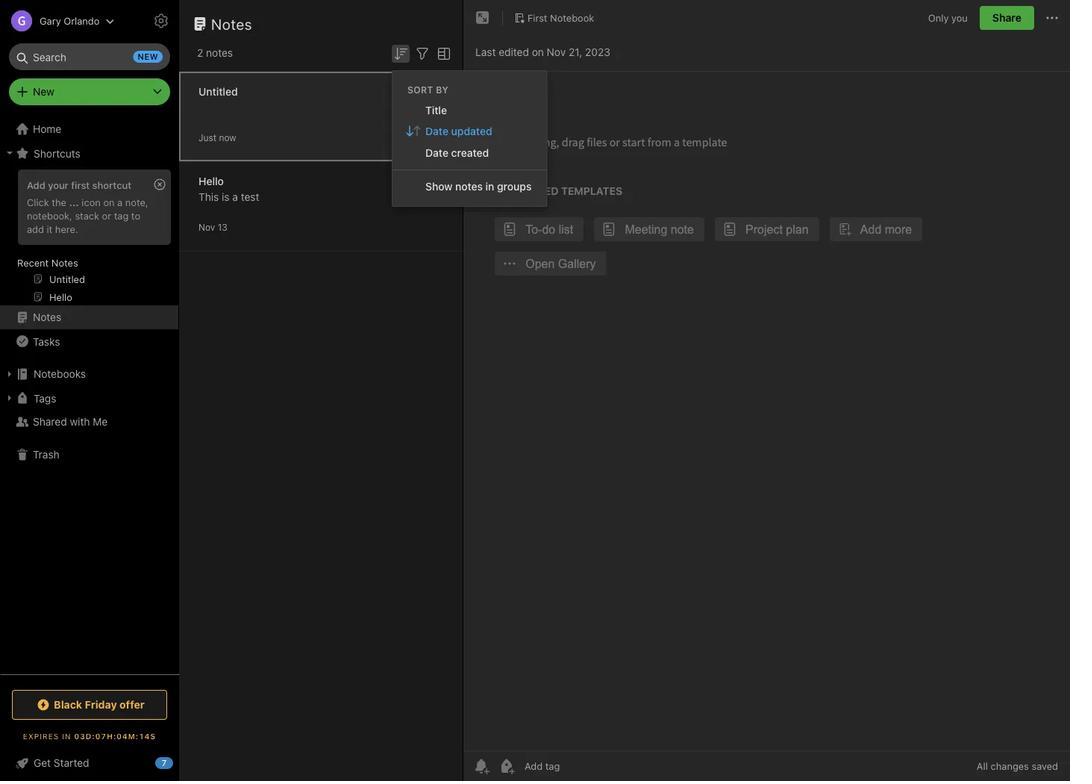 Task type: vqa. For each thing, say whether or not it's contained in the screenshot.
THE THE within the Search results FIELD
no



Task type: locate. For each thing, give the bounding box(es) containing it.
nov left "21,"
[[547, 46, 566, 58]]

0 vertical spatial notes
[[206, 47, 233, 59]]

notebooks
[[34, 368, 86, 380]]

changes
[[991, 761, 1030, 772]]

tags
[[34, 392, 56, 404]]

date down title
[[426, 125, 449, 137]]

1 vertical spatial notes
[[456, 180, 483, 193]]

0 horizontal spatial nov
[[199, 222, 215, 233]]

Add filters field
[[414, 43, 432, 63]]

nov left 13
[[199, 222, 215, 233]]

date updated link
[[393, 120, 547, 142]]

a inside icon on a note, notebook, stack or tag to add it here.
[[117, 196, 123, 208]]

tag
[[114, 210, 129, 221]]

black friday offer
[[54, 699, 145, 711]]

date
[[426, 125, 449, 137], [426, 146, 449, 159]]

notes up 2 notes
[[211, 15, 252, 32]]

settings image
[[152, 12, 170, 30]]

notes for show
[[456, 180, 483, 193]]

new
[[33, 86, 54, 98]]

nov
[[547, 46, 566, 58], [199, 222, 215, 233]]

shared with me link
[[0, 410, 178, 434]]

a right is at left top
[[233, 191, 238, 203]]

me
[[93, 416, 108, 428]]

notes
[[211, 15, 252, 32], [51, 257, 78, 268], [33, 311, 61, 323]]

Search text field
[[19, 43, 160, 70]]

date updated
[[426, 125, 493, 137]]

0 vertical spatial on
[[532, 46, 544, 58]]

now
[[219, 133, 236, 143]]

this
[[199, 191, 219, 203]]

1 horizontal spatial on
[[532, 46, 544, 58]]

first
[[528, 12, 548, 23]]

friday
[[85, 699, 117, 711]]

shared with me
[[33, 416, 108, 428]]

1 vertical spatial date
[[426, 146, 449, 159]]

1 horizontal spatial a
[[233, 191, 238, 203]]

13
[[218, 222, 228, 233]]

black
[[54, 699, 82, 711]]

untitled
[[199, 86, 238, 98]]

gary orlando
[[40, 15, 100, 27]]

add tag image
[[498, 757, 516, 775]]

0 vertical spatial date
[[426, 125, 449, 137]]

in
[[486, 180, 495, 193]]

notes left in
[[456, 180, 483, 193]]

you
[[952, 12, 969, 23]]

0 horizontal spatial on
[[103, 196, 115, 208]]

group containing add your first shortcut
[[0, 165, 178, 311]]

notes
[[206, 47, 233, 59], [456, 180, 483, 193]]

nov inside note window element
[[547, 46, 566, 58]]

0 vertical spatial nov
[[547, 46, 566, 58]]

2 date from the top
[[426, 146, 449, 159]]

saved
[[1032, 761, 1059, 772]]

note window element
[[464, 0, 1071, 781]]

notes right the 2
[[206, 47, 233, 59]]

Help and Learning task checklist field
[[0, 751, 179, 775]]

on inside icon on a note, notebook, stack or tag to add it here.
[[103, 196, 115, 208]]

on inside note window element
[[532, 46, 544, 58]]

View options field
[[432, 43, 453, 63]]

Note Editor text field
[[464, 72, 1071, 751]]

1 date from the top
[[426, 125, 449, 137]]

group inside 'tree'
[[0, 165, 178, 311]]

notes right recent
[[51, 257, 78, 268]]

notes inside the dropdown list menu
[[456, 180, 483, 193]]

tree
[[0, 117, 179, 674]]

expand tags image
[[4, 392, 16, 404]]

the
[[52, 196, 66, 208]]

your
[[48, 179, 69, 190]]

home
[[33, 123, 61, 135]]

hello
[[199, 175, 224, 187]]

expires
[[23, 732, 59, 740]]

date inside date created link
[[426, 146, 449, 159]]

last edited on nov 21, 2023
[[476, 46, 611, 58]]

click
[[27, 196, 49, 208]]

tags button
[[0, 386, 178, 410]]

first notebook button
[[509, 7, 600, 28]]

stack
[[75, 210, 99, 221]]

1 horizontal spatial nov
[[547, 46, 566, 58]]

share button
[[981, 6, 1035, 30]]

1 vertical spatial on
[[103, 196, 115, 208]]

a
[[233, 191, 238, 203], [117, 196, 123, 208]]

Sort options field
[[392, 43, 410, 63]]

on right edited
[[532, 46, 544, 58]]

0 horizontal spatial notes
[[206, 47, 233, 59]]

notes up "tasks"
[[33, 311, 61, 323]]

trash link
[[0, 443, 178, 467]]

date down date updated on the top left of page
[[426, 146, 449, 159]]

add
[[27, 179, 45, 190]]

21,
[[569, 46, 583, 58]]

sort
[[408, 84, 434, 95]]

a for note,
[[117, 196, 123, 208]]

more actions image
[[1044, 9, 1062, 27]]

1 horizontal spatial notes
[[456, 180, 483, 193]]

group
[[0, 165, 178, 311]]

0 horizontal spatial a
[[117, 196, 123, 208]]

date for date updated
[[426, 125, 449, 137]]

on
[[532, 46, 544, 58], [103, 196, 115, 208]]

a up tag
[[117, 196, 123, 208]]

it
[[47, 223, 52, 234]]

More actions field
[[1044, 6, 1062, 30]]

on up or
[[103, 196, 115, 208]]

show
[[426, 180, 453, 193]]

date inside date updated link
[[426, 125, 449, 137]]



Task type: describe. For each thing, give the bounding box(es) containing it.
last
[[476, 46, 496, 58]]

1 vertical spatial nov
[[199, 222, 215, 233]]

in
[[62, 732, 71, 740]]

date created link
[[393, 142, 547, 163]]

shortcuts
[[34, 147, 81, 159]]

recent
[[17, 257, 49, 268]]

date for date created
[[426, 146, 449, 159]]

7
[[162, 758, 167, 768]]

this is a test
[[199, 191, 259, 203]]

click to collapse image
[[174, 754, 185, 771]]

updated
[[452, 125, 493, 137]]

with
[[70, 416, 90, 428]]

show notes in groups
[[426, 180, 532, 193]]

started
[[54, 757, 89, 769]]

expand note image
[[474, 9, 492, 27]]

or
[[102, 210, 111, 221]]

note,
[[125, 196, 148, 208]]

2023
[[586, 46, 611, 58]]

shortcut
[[92, 179, 132, 190]]

icon on a note, notebook, stack or tag to add it here.
[[27, 196, 148, 234]]

03d:07h:04m:14s
[[74, 732, 156, 740]]

notebook,
[[27, 210, 72, 221]]

a for test
[[233, 191, 238, 203]]

icon
[[82, 196, 101, 208]]

orlando
[[64, 15, 100, 27]]

add
[[27, 223, 44, 234]]

black friday offer button
[[12, 690, 167, 720]]

edited
[[499, 46, 529, 58]]

new
[[138, 52, 158, 62]]

Account field
[[0, 6, 115, 36]]

here.
[[55, 223, 78, 234]]

add filters image
[[414, 45, 432, 63]]

2
[[197, 47, 203, 59]]

2 vertical spatial notes
[[33, 311, 61, 323]]

offer
[[120, 699, 145, 711]]

new button
[[9, 78, 170, 105]]

title
[[426, 104, 447, 116]]

title link
[[393, 99, 547, 120]]

all changes saved
[[978, 761, 1059, 772]]

get started
[[34, 757, 89, 769]]

home link
[[0, 117, 179, 141]]

tree containing home
[[0, 117, 179, 674]]

Add tag field
[[524, 760, 636, 773]]

first notebook
[[528, 12, 595, 23]]

share
[[993, 12, 1022, 24]]

by
[[436, 84, 449, 95]]

date created
[[426, 146, 489, 159]]

dropdown list menu
[[393, 99, 547, 197]]

recent notes
[[17, 257, 78, 268]]

created
[[452, 146, 489, 159]]

notebook
[[551, 12, 595, 23]]

to
[[131, 210, 140, 221]]

add your first shortcut
[[27, 179, 132, 190]]

tasks
[[33, 335, 60, 347]]

trash
[[33, 448, 60, 461]]

just now
[[199, 133, 236, 143]]

gary
[[40, 15, 61, 27]]

2 notes
[[197, 47, 233, 59]]

shortcuts button
[[0, 141, 178, 165]]

click the ...
[[27, 196, 79, 208]]

add a reminder image
[[473, 757, 491, 775]]

show notes in groups link
[[393, 176, 547, 197]]

groups
[[497, 180, 532, 193]]

nov 13
[[199, 222, 228, 233]]

tasks button
[[0, 329, 178, 353]]

1 vertical spatial notes
[[51, 257, 78, 268]]

notebooks link
[[0, 362, 178, 386]]

0 vertical spatial notes
[[211, 15, 252, 32]]

only you
[[929, 12, 969, 23]]

notes for 2
[[206, 47, 233, 59]]

only
[[929, 12, 950, 23]]

test
[[241, 191, 259, 203]]

all
[[978, 761, 989, 772]]

first
[[71, 179, 90, 190]]

sort by
[[408, 84, 449, 95]]

is
[[222, 191, 230, 203]]

expand notebooks image
[[4, 368, 16, 380]]

notes link
[[0, 305, 178, 329]]

new search field
[[19, 43, 163, 70]]

shared
[[33, 416, 67, 428]]

...
[[69, 196, 79, 208]]

expires in 03d:07h:04m:14s
[[23, 732, 156, 740]]



